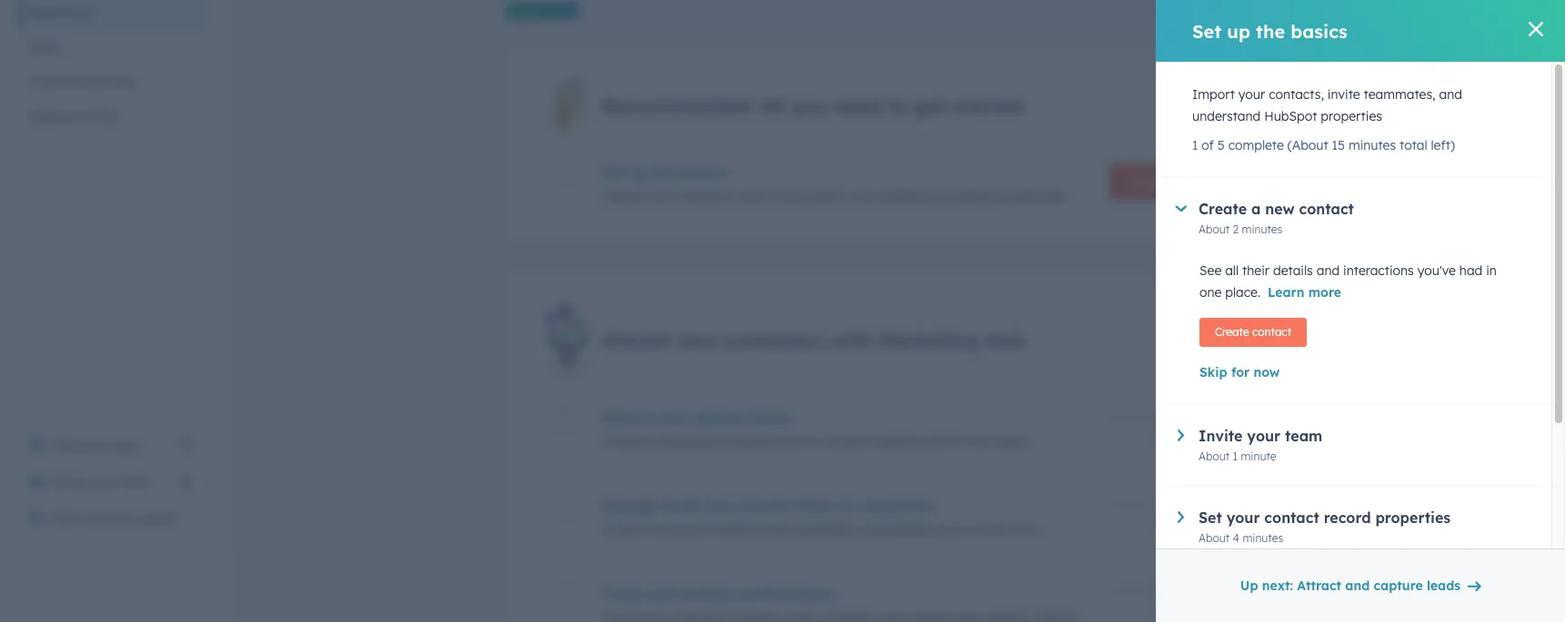 Task type: vqa. For each thing, say whether or not it's contained in the screenshot.
John Smith icon
no



Task type: locate. For each thing, give the bounding box(es) containing it.
marketing
[[29, 5, 90, 21], [878, 329, 979, 354]]

set inside set up the basics import your contacts, invite teammates, and understand hubspot properties
[[602, 164, 625, 182]]

0%
[[1226, 411, 1242, 424], [1226, 499, 1242, 512], [1226, 587, 1242, 601]]

understand down set up the basics button
[[876, 188, 944, 205]]

the inside dialog
[[1256, 20, 1285, 42]]

about 4 minutes
[[1157, 522, 1242, 536]]

track
[[602, 586, 643, 604]]

0 vertical spatial contacts,
[[1269, 86, 1324, 103]]

0 horizontal spatial to
[[809, 434, 821, 451]]

contacts,
[[1269, 86, 1324, 103], [679, 188, 734, 205]]

0 horizontal spatial the
[[653, 164, 676, 182]]

convert down attract and capture leads button
[[825, 434, 870, 451]]

contact
[[1299, 200, 1354, 218], [1252, 326, 1291, 339], [1264, 509, 1319, 527], [966, 522, 1012, 539]]

email
[[753, 522, 786, 539]]

5
[[1217, 137, 1225, 154]]

set
[[1192, 20, 1222, 42], [602, 164, 625, 182], [1199, 509, 1222, 527]]

learn more button
[[1268, 282, 1341, 304]]

0 vertical spatial up
[[1227, 20, 1250, 42]]

1 left of
[[1192, 137, 1198, 154]]

1 vertical spatial 0%
[[1226, 499, 1242, 512]]

invite your team button
[[18, 465, 204, 501]]

in
[[1486, 263, 1497, 279]]

service
[[91, 74, 135, 90]]

up for set up the basics import your contacts, invite teammates, and understand hubspot properties
[[630, 164, 649, 182]]

create contact
[[1215, 326, 1291, 339]]

and right track
[[647, 586, 675, 604]]

new
[[1265, 200, 1295, 218], [677, 329, 717, 354]]

properties inside set up the basics import your contacts, invite teammates, and understand hubspot properties
[[1004, 188, 1066, 205]]

2 horizontal spatial to
[[887, 94, 908, 119]]

invite your team about 1 minute
[[1199, 427, 1323, 464]]

caret image down about 7 minutes
[[1178, 512, 1184, 524]]

create contact link
[[1200, 318, 1307, 347]]

your inside invite your team button
[[89, 475, 116, 491]]

0 horizontal spatial convert
[[738, 498, 793, 516]]

them
[[798, 498, 835, 516]]

1 vertical spatial to
[[809, 434, 821, 451]]

up
[[1240, 578, 1258, 595]]

and down engage leads and convert them to customers button
[[860, 522, 883, 539]]

your inside set your contact record properties about 4 minutes
[[1227, 509, 1260, 527]]

details
[[1273, 263, 1313, 279]]

0 horizontal spatial invite
[[51, 475, 86, 491]]

invite down view
[[51, 475, 86, 491]]

1 vertical spatial customers
[[858, 498, 933, 516]]

1 vertical spatial invite
[[51, 475, 86, 491]]

forms
[[771, 434, 805, 451]]

start left overview
[[51, 511, 81, 527]]

team inside invite your team about 1 minute
[[1285, 427, 1323, 446]]

and inside see all their details and interactions you've had in one place.
[[1317, 263, 1340, 279]]

1 vertical spatial teammates,
[[774, 188, 845, 205]]

convert up "email"
[[738, 498, 793, 516]]

to left get
[[887, 94, 908, 119]]

1 caret image from the top
[[1178, 430, 1184, 442]]

your for invite your team about 1 minute
[[1247, 427, 1281, 446]]

0 horizontal spatial teammates,
[[774, 188, 845, 205]]

1 vertical spatial set
[[602, 164, 625, 182]]

invite inside button
[[51, 475, 86, 491]]

team down skip for now 'button'
[[1285, 427, 1323, 446]]

0 horizontal spatial customers
[[723, 329, 824, 354]]

your inside import your contacts, invite teammates, and understand hubspot properties
[[1238, 86, 1265, 103]]

0 horizontal spatial basics
[[681, 164, 726, 182]]

caret image
[[1178, 430, 1184, 442], [1178, 512, 1184, 524]]

10%
[[1248, 2, 1279, 20]]

contact inside set your contact record properties about 4 minutes
[[1264, 509, 1319, 527]]

2 vertical spatial set
[[1199, 509, 1222, 527]]

attract new customers with marketing hub
[[602, 329, 1025, 354]]

0% up invite your team about 1 minute
[[1226, 411, 1242, 424]]

1 vertical spatial hubspot
[[948, 188, 1001, 205]]

0 vertical spatial customers
[[723, 329, 824, 354]]

2 vertical spatial attract
[[1297, 578, 1341, 595]]

1 horizontal spatial basics
[[1291, 20, 1348, 42]]

leads
[[750, 410, 789, 428], [996, 434, 1028, 451], [662, 498, 701, 516], [1427, 578, 1461, 595]]

0 horizontal spatial contacts,
[[679, 188, 734, 205]]

4 inside set your contact record properties about 4 minutes
[[1233, 532, 1240, 546]]

0 vertical spatial new
[[1265, 200, 1295, 218]]

lists
[[1015, 522, 1039, 539]]

1 horizontal spatial start
[[1132, 174, 1164, 190]]

2 0% from the top
[[1226, 499, 1242, 512]]

import inside set up the basics import your contacts, invite teammates, and understand hubspot properties
[[602, 188, 645, 205]]

professional-
[[646, 434, 723, 451]]

contact down 1 of 5 complete (about 15 minutes total left)
[[1299, 200, 1354, 218]]

and down set your contact record properties about 4 minutes
[[1345, 578, 1370, 595]]

and up professional-
[[657, 410, 685, 428]]

sales
[[29, 39, 61, 55]]

create inside attract and capture leads create professional-looking forms to convert website visitors into leads
[[602, 434, 642, 451]]

0 vertical spatial properties
[[1321, 108, 1382, 125]]

start for start overview demo
[[51, 511, 81, 527]]

0 horizontal spatial team
[[120, 475, 151, 491]]

the for set up the basics import your contacts, invite teammates, and understand hubspot properties
[[653, 164, 676, 182]]

1 vertical spatial start
[[51, 511, 81, 527]]

minutes inside set your contact record properties about 4 minutes
[[1243, 532, 1283, 546]]

1 vertical spatial up
[[630, 164, 649, 182]]

0 vertical spatial invite
[[1328, 86, 1360, 103]]

1 horizontal spatial the
[[1256, 20, 1285, 42]]

0 vertical spatial understand
[[1192, 108, 1261, 125]]

marketing up sales
[[29, 5, 90, 21]]

0% for looking
[[1226, 411, 1242, 424]]

about inside invite your team about 1 minute
[[1199, 450, 1230, 464]]

create left professional-
[[602, 434, 642, 451]]

1 horizontal spatial team
[[1285, 427, 1323, 446]]

understand up 5
[[1192, 108, 1261, 125]]

0 vertical spatial set
[[1192, 20, 1222, 42]]

1 left minute
[[1233, 450, 1238, 464]]

contact left "lists"
[[966, 522, 1012, 539]]

minutes
[[1349, 137, 1396, 154], [1242, 223, 1283, 236], [1201, 434, 1242, 448], [1201, 522, 1242, 536], [1243, 532, 1283, 546]]

1 vertical spatial capture
[[1374, 578, 1423, 595]]

0 horizontal spatial invite
[[737, 188, 770, 205]]

started
[[952, 94, 1023, 119]]

start inside 'link'
[[51, 511, 81, 527]]

one
[[1200, 285, 1222, 301]]

invite your team
[[51, 475, 151, 491]]

1 horizontal spatial hubspot
[[1264, 108, 1317, 125]]

caret image for set
[[1178, 512, 1184, 524]]

1 horizontal spatial to
[[839, 498, 854, 516]]

interactions
[[1343, 263, 1414, 279]]

2 caret image from the top
[[1178, 512, 1184, 524]]

the
[[1256, 20, 1285, 42], [653, 164, 676, 182]]

1 vertical spatial marketing
[[878, 329, 979, 354]]

0 vertical spatial caret image
[[1178, 430, 1184, 442]]

you've
[[1418, 263, 1456, 279]]

had
[[1459, 263, 1483, 279]]

and
[[1439, 86, 1462, 103], [849, 188, 872, 205], [1317, 263, 1340, 279], [657, 410, 685, 428], [705, 498, 733, 516], [860, 522, 883, 539], [1345, 578, 1370, 595], [647, 586, 675, 604]]

0 vertical spatial marketing
[[29, 5, 90, 21]]

create up 2
[[1199, 200, 1247, 218]]

attract and capture leads create professional-looking forms to convert website visitors into leads
[[602, 410, 1028, 451]]

all
[[760, 94, 785, 119]]

0 horizontal spatial import
[[602, 188, 645, 205]]

website (cms) button
[[18, 99, 204, 134]]

properties inside set your contact record properties about 4 minutes
[[1375, 509, 1451, 527]]

the inside set up the basics import your contacts, invite teammates, and understand hubspot properties
[[653, 164, 676, 182]]

1 vertical spatial basics
[[681, 164, 726, 182]]

0 vertical spatial teammates,
[[1364, 86, 1436, 103]]

complete
[[1228, 137, 1284, 154]]

up inside set up the basics import your contacts, invite teammates, and understand hubspot properties
[[630, 164, 649, 182]]

about inside create a new contact about 2 minutes
[[1199, 223, 1230, 236]]

and up more
[[1317, 263, 1340, 279]]

caret image left 7 at the right bottom of the page
[[1178, 430, 1184, 442]]

and inside set up the basics import your contacts, invite teammates, and understand hubspot properties
[[849, 188, 872, 205]]

understand inside set up the basics import your contacts, invite teammates, and understand hubspot properties
[[876, 188, 944, 205]]

1 horizontal spatial teammates,
[[1364, 86, 1436, 103]]

1 horizontal spatial convert
[[825, 434, 870, 451]]

get
[[913, 94, 946, 119]]

now
[[1254, 365, 1280, 381]]

0 horizontal spatial capture
[[690, 410, 746, 428]]

0 horizontal spatial marketing
[[29, 5, 90, 21]]

1 horizontal spatial invite
[[1199, 427, 1243, 446]]

0 horizontal spatial hubspot
[[948, 188, 1001, 205]]

0 horizontal spatial understand
[[876, 188, 944, 205]]

with
[[830, 329, 872, 354]]

for
[[1231, 365, 1250, 381]]

4
[[1192, 522, 1198, 536], [1233, 532, 1240, 546]]

1 vertical spatial attract
[[602, 410, 653, 428]]

1 vertical spatial team
[[120, 475, 151, 491]]

up next: attract and capture leads button
[[1228, 568, 1492, 605]]

1 vertical spatial properties
[[1004, 188, 1066, 205]]

basics right 10%
[[1291, 20, 1348, 42]]

skip for now button
[[1200, 362, 1508, 384]]

invite inside import your contacts, invite teammates, and understand hubspot properties
[[1328, 86, 1360, 103]]

customer service
[[29, 74, 135, 90]]

1 vertical spatial convert
[[738, 498, 793, 516]]

tasks
[[1168, 174, 1200, 190]]

1 vertical spatial invite
[[737, 188, 770, 205]]

your marketing tools progress progress bar
[[506, 2, 578, 20]]

start
[[1132, 174, 1164, 190], [51, 511, 81, 527]]

attract for attract new customers with marketing hub
[[602, 329, 671, 354]]

1 horizontal spatial new
[[1265, 200, 1295, 218]]

1 inside invite your team about 1 minute
[[1233, 450, 1238, 464]]

recommended:
[[602, 94, 754, 119]]

2 vertical spatial 0%
[[1226, 587, 1242, 601]]

and up 'left)' in the top right of the page
[[1439, 86, 1462, 103]]

0 horizontal spatial up
[[630, 164, 649, 182]]

0 horizontal spatial 1
[[1192, 137, 1198, 154]]

0 vertical spatial invite
[[1199, 427, 1243, 446]]

2 vertical spatial to
[[839, 498, 854, 516]]

0% up about 4 minutes
[[1226, 499, 1242, 512]]

basics inside set up the basics import your contacts, invite teammates, and understand hubspot properties
[[681, 164, 726, 182]]

basics for set up the basics import your contacts, invite teammates, and understand hubspot properties
[[681, 164, 726, 182]]

0 vertical spatial attract
[[602, 329, 671, 354]]

set for set your contact record properties about 4 minutes
[[1199, 509, 1222, 527]]

contact left record
[[1264, 509, 1319, 527]]

invite inside set up the basics import your contacts, invite teammates, and understand hubspot properties
[[737, 188, 770, 205]]

0% for customers
[[1226, 499, 1242, 512]]

1 vertical spatial understand
[[876, 188, 944, 205]]

teammates, down set up the basics button
[[774, 188, 845, 205]]

team down plan
[[120, 475, 151, 491]]

attract inside attract and capture leads create professional-looking forms to convert website visitors into leads
[[602, 410, 653, 428]]

0 vertical spatial import
[[1192, 86, 1235, 103]]

create down engage
[[602, 522, 642, 539]]

0 vertical spatial 0%
[[1226, 411, 1242, 424]]

1 horizontal spatial understand
[[1192, 108, 1261, 125]]

1 vertical spatial the
[[653, 164, 676, 182]]

customers inside engage leads and convert them to customers create conversion-ready email campaigns and engage your contact lists
[[858, 498, 933, 516]]

1 horizontal spatial capture
[[1374, 578, 1423, 595]]

0 vertical spatial start
[[1132, 174, 1164, 190]]

start tasks button
[[1109, 164, 1242, 200]]

convert
[[825, 434, 870, 451], [738, 498, 793, 516]]

1 vertical spatial contacts,
[[679, 188, 734, 205]]

teammates, up total
[[1364, 86, 1436, 103]]

your inside view your plan link
[[83, 438, 110, 455]]

basics inside dialog
[[1291, 20, 1348, 42]]

all
[[1225, 263, 1239, 279]]

your for set your contact record properties about 4 minutes
[[1227, 509, 1260, 527]]

start left tasks
[[1132, 174, 1164, 190]]

up for set up the basics
[[1227, 20, 1250, 42]]

new inside create a new contact about 2 minutes
[[1265, 200, 1295, 218]]

invite right 7 at the right bottom of the page
[[1199, 427, 1243, 446]]

0 vertical spatial team
[[1285, 427, 1323, 446]]

1 horizontal spatial up
[[1227, 20, 1250, 42]]

start for start tasks
[[1132, 174, 1164, 190]]

2
[[1233, 223, 1239, 236]]

0% left next:
[[1226, 587, 1242, 601]]

1 horizontal spatial contacts,
[[1269, 86, 1324, 103]]

1 vertical spatial import
[[602, 188, 645, 205]]

next:
[[1262, 578, 1293, 595]]

1 vertical spatial 1
[[1233, 450, 1238, 464]]

1 horizontal spatial invite
[[1328, 86, 1360, 103]]

start overview demo link
[[18, 501, 204, 537]]

2 vertical spatial properties
[[1375, 509, 1451, 527]]

invite inside invite your team about 1 minute
[[1199, 427, 1243, 446]]

import
[[1192, 86, 1235, 103], [602, 188, 645, 205]]

marketing left hub
[[878, 329, 979, 354]]

1 horizontal spatial customers
[[858, 498, 933, 516]]

set inside set your contact record properties about 4 minutes
[[1199, 509, 1222, 527]]

properties inside import your contacts, invite teammates, and understand hubspot properties
[[1321, 108, 1382, 125]]

invite
[[1328, 86, 1360, 103], [737, 188, 770, 205]]

understand inside import your contacts, invite teammates, and understand hubspot properties
[[1192, 108, 1261, 125]]

basics down recommended:
[[681, 164, 726, 182]]

understand
[[1192, 108, 1261, 125], [876, 188, 944, 205]]

your inside invite your team about 1 minute
[[1247, 427, 1281, 446]]

1 vertical spatial new
[[677, 329, 717, 354]]

3 0% from the top
[[1226, 587, 1242, 601]]

customers up 'engage'
[[858, 498, 933, 516]]

0 vertical spatial capture
[[690, 410, 746, 428]]

contact inside engage leads and convert them to customers create conversion-ready email campaigns and engage your contact lists
[[966, 522, 1012, 539]]

customers left 'with'
[[723, 329, 824, 354]]

0 horizontal spatial start
[[51, 511, 81, 527]]

1 vertical spatial caret image
[[1178, 512, 1184, 524]]

0 vertical spatial convert
[[825, 434, 870, 451]]

1 0% from the top
[[1226, 411, 1242, 424]]

0 horizontal spatial 4
[[1192, 522, 1198, 536]]

to right forms on the bottom of the page
[[809, 434, 821, 451]]

1 horizontal spatial 4
[[1233, 532, 1240, 546]]

hubspot
[[1264, 108, 1317, 125], [948, 188, 1001, 205]]

0 vertical spatial hubspot
[[1264, 108, 1317, 125]]

start inside button
[[1132, 174, 1164, 190]]

1 horizontal spatial 1
[[1233, 450, 1238, 464]]

of
[[1202, 137, 1214, 154]]

team inside invite your team button
[[120, 475, 151, 491]]

to right them
[[839, 498, 854, 516]]

your inside set up the basics import your contacts, invite teammates, and understand hubspot properties
[[648, 188, 675, 205]]

0 vertical spatial basics
[[1291, 20, 1348, 42]]

1 horizontal spatial import
[[1192, 86, 1235, 103]]

15
[[1332, 137, 1345, 154]]

up inside dialog
[[1227, 20, 1250, 42]]

track and analyze performance
[[602, 586, 835, 604]]

0 vertical spatial the
[[1256, 20, 1285, 42]]

properties
[[1321, 108, 1382, 125], [1004, 188, 1066, 205], [1375, 509, 1451, 527]]

and down set up the basics button
[[849, 188, 872, 205]]



Task type: describe. For each thing, give the bounding box(es) containing it.
set your contact record properties about 4 minutes
[[1199, 509, 1451, 546]]

your for import your contacts, invite teammates, and understand hubspot properties
[[1238, 86, 1265, 103]]

contacts, inside import your contacts, invite teammates, and understand hubspot properties
[[1269, 86, 1324, 103]]

view your plan link
[[18, 428, 204, 465]]

and up 'ready'
[[705, 498, 733, 516]]

caret image for invite
[[1178, 430, 1184, 442]]

link opens in a new window image
[[180, 439, 193, 453]]

convert inside attract and capture leads create professional-looking forms to convert website visitors into leads
[[825, 434, 870, 451]]

team for invite your team about 1 minute
[[1285, 427, 1323, 446]]

caret image
[[1175, 206, 1187, 212]]

minutes inside create a new contact about 2 minutes
[[1242, 223, 1283, 236]]

marketing inside "button"
[[29, 5, 90, 21]]

need
[[833, 94, 881, 119]]

1 horizontal spatial marketing
[[878, 329, 979, 354]]

hub
[[985, 329, 1025, 354]]

attract for attract and capture leads create professional-looking forms to convert website visitors into leads
[[602, 410, 653, 428]]

engage leads and convert them to customers button
[[602, 498, 1095, 516]]

ready
[[715, 522, 750, 539]]

conversion-
[[646, 522, 715, 539]]

marketing button
[[18, 0, 204, 30]]

attract and capture leads button
[[602, 410, 1095, 428]]

more
[[1308, 285, 1341, 301]]

attract inside the up next: attract and capture leads button
[[1297, 578, 1341, 595]]

(cms)
[[81, 108, 117, 125]]

view your plan
[[51, 438, 139, 455]]

about 7 minutes
[[1159, 434, 1242, 448]]

sales button
[[18, 30, 204, 65]]

the for set up the basics
[[1256, 20, 1285, 42]]

learn
[[1268, 285, 1305, 301]]

set up the basics button
[[602, 164, 1095, 182]]

record
[[1324, 509, 1371, 527]]

customer
[[29, 74, 87, 90]]

to inside engage leads and convert them to customers create conversion-ready email campaigns and engage your contact lists
[[839, 498, 854, 516]]

into
[[970, 434, 993, 451]]

contact up now
[[1252, 326, 1291, 339]]

(about
[[1287, 137, 1328, 154]]

0 vertical spatial to
[[887, 94, 908, 119]]

engage leads and convert them to customers create conversion-ready email campaigns and engage your contact lists
[[602, 498, 1039, 539]]

1 of 5 complete (about 15 minutes total left)
[[1192, 137, 1455, 154]]

set up the basics dialog
[[1156, 0, 1565, 623]]

website
[[874, 434, 920, 451]]

create inside engage leads and convert them to customers create conversion-ready email campaigns and engage your contact lists
[[602, 522, 642, 539]]

view
[[51, 438, 80, 455]]

contacts, inside set up the basics import your contacts, invite teammates, and understand hubspot properties
[[679, 188, 734, 205]]

capture inside attract and capture leads create professional-looking forms to convert website visitors into leads
[[690, 410, 746, 428]]

0 vertical spatial 1
[[1192, 137, 1198, 154]]

a
[[1251, 200, 1261, 218]]

start overview demo
[[51, 511, 176, 527]]

overview
[[85, 511, 138, 527]]

leads inside button
[[1427, 578, 1461, 595]]

hubspot inside set up the basics import your contacts, invite teammates, and understand hubspot properties
[[948, 188, 1001, 205]]

set up the basics
[[1192, 20, 1348, 42]]

place.
[[1225, 285, 1261, 301]]

demo
[[142, 511, 176, 527]]

engage
[[887, 522, 932, 539]]

capture inside button
[[1374, 578, 1423, 595]]

skip
[[1200, 365, 1227, 381]]

contact inside create a new contact about 2 minutes
[[1299, 200, 1354, 218]]

invite for invite your team about 1 minute
[[1199, 427, 1243, 446]]

0 horizontal spatial new
[[677, 329, 717, 354]]

start tasks
[[1132, 174, 1200, 190]]

close image
[[1529, 22, 1543, 36]]

you
[[791, 94, 827, 119]]

analyze
[[679, 586, 736, 604]]

recommended: all you need to get started
[[602, 94, 1023, 119]]

set for set up the basics import your contacts, invite teammates, and understand hubspot properties
[[602, 164, 625, 182]]

create a new contact about 2 minutes
[[1199, 200, 1354, 236]]

minute
[[1241, 450, 1276, 464]]

their
[[1242, 263, 1270, 279]]

teammates, inside import your contacts, invite teammates, and understand hubspot properties
[[1364, 86, 1436, 103]]

team for invite your team
[[120, 475, 151, 491]]

leads inside engage leads and convert them to customers create conversion-ready email campaigns and engage your contact lists
[[662, 498, 701, 516]]

customer service button
[[18, 65, 204, 99]]

and inside the up next: attract and capture leads button
[[1345, 578, 1370, 595]]

create inside create a new contact about 2 minutes
[[1199, 200, 1247, 218]]

7
[[1193, 434, 1198, 448]]

track and analyze performance button
[[602, 586, 1095, 604]]

visitors
[[923, 434, 966, 451]]

total
[[1400, 137, 1428, 154]]

set for set up the basics
[[1192, 20, 1222, 42]]

campaigns
[[790, 522, 856, 539]]

skip for now
[[1200, 365, 1280, 381]]

hubspot inside import your contacts, invite teammates, and understand hubspot properties
[[1264, 108, 1317, 125]]

website (cms)
[[29, 108, 117, 125]]

see
[[1200, 263, 1222, 279]]

plan
[[114, 438, 139, 455]]

to inside attract and capture leads create professional-looking forms to convert website visitors into leads
[[809, 434, 821, 451]]

left)
[[1431, 137, 1455, 154]]

and inside import your contacts, invite teammates, and understand hubspot properties
[[1439, 86, 1462, 103]]

performance
[[741, 586, 835, 604]]

link opens in a new window image
[[180, 436, 193, 457]]

see all their details and interactions you've had in one place.
[[1200, 263, 1497, 301]]

learn more
[[1268, 285, 1341, 301]]

about inside set your contact record properties about 4 minutes
[[1199, 532, 1230, 546]]

convert inside engage leads and convert them to customers create conversion-ready email campaigns and engage your contact lists
[[738, 498, 793, 516]]

and inside attract and capture leads create professional-looking forms to convert website visitors into leads
[[657, 410, 685, 428]]

your for view your plan
[[83, 438, 110, 455]]

create down place.
[[1215, 326, 1249, 339]]

import your contacts, invite teammates, and understand hubspot properties
[[1192, 86, 1462, 125]]

up next: attract and capture leads
[[1240, 578, 1461, 595]]

website
[[29, 108, 77, 125]]

engage
[[602, 498, 658, 516]]

import inside import your contacts, invite teammates, and understand hubspot properties
[[1192, 86, 1235, 103]]

basics for set up the basics
[[1291, 20, 1348, 42]]

your for invite your team
[[89, 475, 116, 491]]

invite for invite your team
[[51, 475, 86, 491]]

teammates, inside set up the basics import your contacts, invite teammates, and understand hubspot properties
[[774, 188, 845, 205]]

set up the basics import your contacts, invite teammates, and understand hubspot properties
[[602, 164, 1066, 205]]

your inside engage leads and convert them to customers create conversion-ready email campaigns and engage your contact lists
[[936, 522, 963, 539]]



